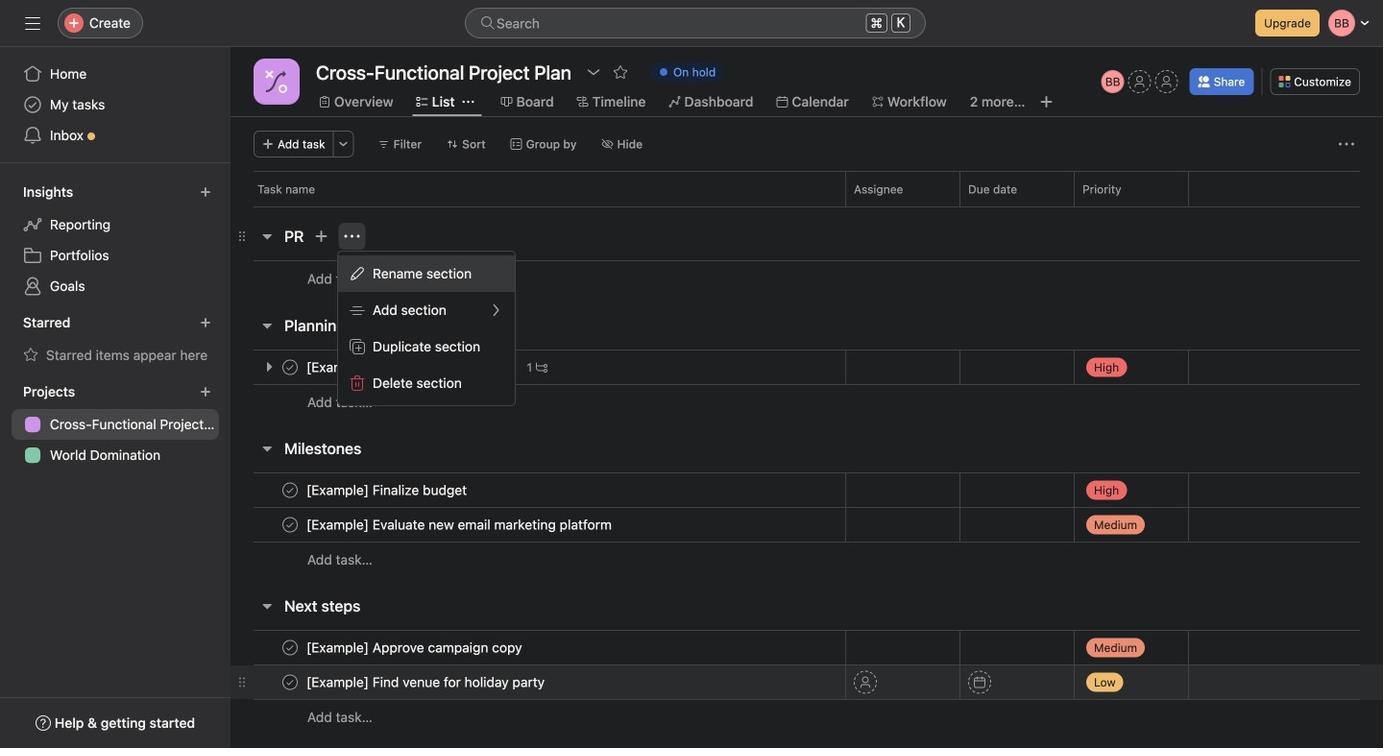 Task type: vqa. For each thing, say whether or not it's contained in the screenshot.
row
yes



Task type: locate. For each thing, give the bounding box(es) containing it.
Mark complete checkbox
[[279, 514, 302, 537]]

projects element
[[0, 375, 231, 475]]

task name text field inside the '[example] redesign landing page' cell
[[303, 358, 519, 377]]

2 collapse task list for this group image from the top
[[259, 441, 275, 456]]

starred element
[[0, 306, 231, 375]]

mark complete image inside [example] finalize budget cell
[[279, 479, 302, 502]]

Task name text field
[[303, 481, 473, 500], [303, 516, 618, 535]]

0 vertical spatial collapse task list for this group image
[[259, 318, 275, 333]]

1 mark complete image from the top
[[279, 479, 302, 502]]

mark complete checkbox inside [example] finalize budget cell
[[279, 479, 302, 502]]

1 mark complete checkbox from the top
[[279, 356, 302, 379]]

1 task name text field from the top
[[303, 481, 473, 500]]

1 vertical spatial task name text field
[[303, 639, 528, 658]]

0 vertical spatial mark complete image
[[279, 479, 302, 502]]

1 vertical spatial mark complete image
[[279, 514, 302, 537]]

2 vertical spatial task name text field
[[303, 673, 551, 692]]

0 vertical spatial task name text field
[[303, 481, 473, 500]]

collapse task list for this group image for mark complete checkbox inside the '[example] redesign landing page' cell
[[259, 318, 275, 333]]

expand subtask list for the task [example] redesign landing page image
[[261, 359, 277, 375]]

2 task name text field from the top
[[303, 639, 528, 658]]

mark complete image
[[279, 479, 302, 502], [279, 637, 302, 660]]

0 vertical spatial task name text field
[[303, 358, 519, 377]]

Task name text field
[[303, 358, 519, 377], [303, 639, 528, 658], [303, 673, 551, 692]]

1 vertical spatial task name text field
[[303, 516, 618, 535]]

1 task name text field from the top
[[303, 358, 519, 377]]

header next steps tree grid
[[231, 630, 1384, 735]]

task name text field for [example] evaluate new email marketing platform cell
[[303, 516, 618, 535]]

mark complete checkbox for '[example] approve campaign copy' cell
[[279, 637, 302, 660]]

row
[[231, 171, 1384, 207], [254, 206, 1361, 208], [231, 260, 1384, 297], [231, 350, 1384, 385], [231, 384, 1384, 420], [231, 473, 1384, 508], [231, 507, 1384, 543], [231, 542, 1384, 578], [231, 630, 1384, 666], [231, 665, 1384, 701], [231, 700, 1384, 735]]

4 mark complete checkbox from the top
[[279, 671, 302, 694]]

None field
[[465, 8, 926, 38]]

None text field
[[311, 55, 577, 89]]

3 task name text field from the top
[[303, 673, 551, 692]]

1 subtask image
[[536, 362, 548, 373]]

1 vertical spatial mark complete image
[[279, 637, 302, 660]]

1 collapse task list for this group image from the top
[[259, 318, 275, 333]]

mark complete checkbox for [example] find venue for holiday party cell
[[279, 671, 302, 694]]

1 horizontal spatial more actions image
[[1340, 136, 1355, 152]]

1 mark complete image from the top
[[279, 356, 302, 379]]

task name text field inside [example] evaluate new email marketing platform cell
[[303, 516, 618, 535]]

mark complete image inside [example] find venue for holiday party cell
[[279, 671, 302, 694]]

mark complete image
[[279, 356, 302, 379], [279, 514, 302, 537], [279, 671, 302, 694]]

2 mark complete checkbox from the top
[[279, 479, 302, 502]]

collapse task list for this group image
[[259, 318, 275, 333], [259, 441, 275, 456], [259, 599, 275, 614]]

task name text field for mark complete checkbox inside the [example] find venue for holiday party cell
[[303, 673, 551, 692]]

[example] evaluate new email marketing platform cell
[[231, 507, 846, 543]]

task name text field inside [example] find venue for holiday party cell
[[303, 673, 551, 692]]

new insights image
[[200, 186, 211, 198]]

mark complete checkbox for [example] finalize budget cell
[[279, 479, 302, 502]]

[example] find venue for holiday party cell
[[231, 665, 846, 701]]

add a task to this group image
[[314, 229, 329, 244]]

2 mark complete image from the top
[[279, 514, 302, 537]]

menu item
[[338, 256, 515, 292]]

2 vertical spatial collapse task list for this group image
[[259, 599, 275, 614]]

mark complete checkbox inside '[example] approve campaign copy' cell
[[279, 637, 302, 660]]

task name text field inside [example] finalize budget cell
[[303, 481, 473, 500]]

mark complete image inside '[example] approve campaign copy' cell
[[279, 637, 302, 660]]

more actions image
[[1340, 136, 1355, 152], [338, 138, 349, 150]]

mark complete image inside [example] evaluate new email marketing platform cell
[[279, 514, 302, 537]]

mark complete image for [example] find venue for holiday party cell
[[279, 671, 302, 694]]

3 mark complete image from the top
[[279, 671, 302, 694]]

0 vertical spatial mark complete image
[[279, 356, 302, 379]]

3 mark complete checkbox from the top
[[279, 637, 302, 660]]

task name text field inside '[example] approve campaign copy' cell
[[303, 639, 528, 658]]

mark complete checkbox inside [example] find venue for holiday party cell
[[279, 671, 302, 694]]

2 mark complete image from the top
[[279, 637, 302, 660]]

Search tasks, projects, and more text field
[[465, 8, 926, 38]]

[example] approve campaign copy cell
[[231, 630, 846, 666]]

1 vertical spatial collapse task list for this group image
[[259, 441, 275, 456]]

2 task name text field from the top
[[303, 516, 618, 535]]

Mark complete checkbox
[[279, 356, 302, 379], [279, 479, 302, 502], [279, 637, 302, 660], [279, 671, 302, 694]]

2 vertical spatial mark complete image
[[279, 671, 302, 694]]

3 collapse task list for this group image from the top
[[259, 599, 275, 614]]



Task type: describe. For each thing, give the bounding box(es) containing it.
line_and_symbols image
[[265, 70, 288, 93]]

more section actions image
[[344, 229, 360, 244]]

mark complete image for [example] evaluate new email marketing platform cell
[[279, 514, 302, 537]]

show options image
[[586, 64, 602, 80]]

task name text field for [example] finalize budget cell
[[303, 481, 473, 500]]

header planning tree grid
[[231, 350, 1384, 420]]

mark complete image for mark complete checkbox within [example] finalize budget cell
[[279, 479, 302, 502]]

0 horizontal spatial more actions image
[[338, 138, 349, 150]]

tab actions image
[[463, 96, 474, 108]]

add to starred image
[[613, 64, 628, 80]]

[example] finalize budget cell
[[231, 473, 846, 508]]

mark complete image for mark complete checkbox in '[example] approve campaign copy' cell
[[279, 637, 302, 660]]

insights element
[[0, 175, 231, 306]]

hide sidebar image
[[25, 15, 40, 31]]

add tab image
[[1039, 94, 1055, 110]]

global element
[[0, 47, 231, 162]]

new project or portfolio image
[[200, 386, 211, 398]]

manage project members image
[[1102, 70, 1125, 93]]

[example] redesign landing page cell
[[231, 350, 846, 385]]

add items to starred image
[[200, 317, 211, 329]]

task name text field for mark complete checkbox in '[example] approve campaign copy' cell
[[303, 639, 528, 658]]

mark complete checkbox inside the '[example] redesign landing page' cell
[[279, 356, 302, 379]]

header milestones tree grid
[[231, 473, 1384, 578]]

collapse task list for this group image
[[259, 229, 275, 244]]

collapse task list for this group image for task name text field inside [example] finalize budget cell
[[259, 441, 275, 456]]

mark complete image inside the '[example] redesign landing page' cell
[[279, 356, 302, 379]]



